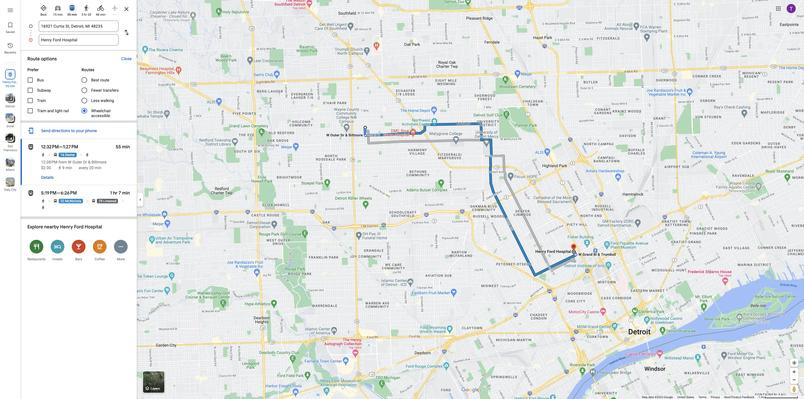 Task type: describe. For each thing, give the bounding box(es) containing it.
close
[[121, 56, 132, 61]]

bars
[[75, 257, 82, 261]]

restaurants button
[[26, 236, 47, 265]]

prefer bus
[[27, 67, 44, 82]]

prefer
[[27, 67, 39, 72]]

coffee button
[[89, 236, 110, 265]]

 list
[[0, 0, 21, 399]]

san
[[8, 145, 13, 148]]

32
[[60, 199, 64, 203]]

mcnichols
[[65, 199, 81, 203]]

train
[[37, 98, 46, 103]]

transit image inside 55 min "option"
[[69, 5, 76, 11]]

bus image for 5:19 pm
[[53, 199, 58, 203]]

best route
[[91, 78, 109, 82]]

55 min inside "option"
[[67, 13, 77, 17]]

dexter
[[65, 153, 75, 157]]

zoom out image
[[793, 378, 797, 382]]

details button
[[38, 173, 57, 183]]

Destination Henry Ford Hospital field
[[41, 36, 116, 43]]

saved button
[[0, 19, 21, 35]]

show street view coverage image
[[791, 385, 799, 394]]

32 mcnichols
[[60, 199, 81, 203]]

footer inside google maps "element"
[[642, 396, 759, 399]]

saved
[[6, 30, 15, 34]]

3 hr 20
[[82, 13, 91, 17]]

&
[[88, 160, 91, 165]]

2 for doral
[[10, 117, 12, 121]]

transit image containing 
[[27, 189, 34, 197]]

send directions to your phone
[[41, 128, 97, 133]]

doral
[[7, 125, 14, 128]]

states
[[687, 396, 695, 399]]

send directions to your phone button
[[38, 125, 100, 137]]

15 min radio
[[52, 2, 64, 17]]

close directions image
[[123, 6, 130, 13]]

min inside "option"
[[72, 13, 77, 17]]

55 inside directions main content
[[116, 144, 121, 150]]

subway
[[37, 88, 51, 93]]

bus image for 12:32 pm
[[53, 153, 58, 157]]

29
[[99, 199, 103, 203]]

©2023
[[655, 396, 664, 399]]

16
[[60, 153, 64, 157]]

send for send directions to your phone
[[41, 128, 51, 133]]

less walking
[[91, 98, 114, 103]]

light
[[55, 109, 63, 113]]

Starting point 16921 Curtis St, Detroit, MI 48235 field
[[41, 23, 116, 30]]

4 places element
[[6, 136, 12, 141]]

1 hr 7 min
[[110, 190, 130, 196]]

feedback
[[743, 396, 755, 399]]

min inside radio
[[57, 13, 63, 17]]

every 20 min
[[79, 166, 101, 170]]

driving image
[[54, 5, 61, 11]]

4
[[10, 137, 12, 141]]

— for 5:19 pm
[[57, 190, 61, 196]]

min inside radio
[[100, 13, 105, 17]]

outer
[[72, 160, 82, 165]]

recents
[[4, 50, 16, 54]]

55 inside "option"
[[67, 13, 71, 17]]

 for 12:32 pm
[[27, 143, 34, 151]]

explore
[[27, 224, 43, 230]]

6:26 pm
[[61, 190, 77, 196]]

routes
[[82, 67, 94, 72]]

fewer
[[91, 88, 102, 93]]

phone
[[85, 128, 97, 133]]

29 linwood
[[99, 199, 116, 203]]

list inside google maps "element"
[[21, 21, 137, 46]]

none field destination henry ford hospital
[[41, 34, 116, 46]]

, then image
[[47, 199, 51, 203]]

2 vertical spatial walk image
[[41, 206, 45, 210]]

w
[[68, 160, 71, 165]]

your
[[76, 128, 84, 133]]

7
[[119, 190, 121, 196]]

48 min
[[96, 13, 105, 17]]

send product feedback button
[[725, 396, 755, 399]]

more button
[[110, 236, 131, 265]]

recents button
[[0, 40, 21, 56]]

55 inside  list
[[5, 84, 9, 88]]

20 inside directions main content
[[89, 166, 94, 170]]

route
[[100, 78, 109, 82]]

hr for 1
[[113, 190, 118, 196]]

send product feedback
[[725, 396, 755, 399]]

explore nearby henry ford hospital
[[27, 224, 102, 230]]

detroit
[[6, 105, 15, 108]]

tram and light rail
[[37, 109, 69, 113]]

, then image down 1 hr 7 min
[[121, 199, 125, 203]]

francisco
[[3, 149, 17, 152]]

linwood
[[103, 199, 116, 203]]

1:27 pm
[[63, 144, 78, 150]]

accessible
[[91, 113, 110, 118]]

5:19 pm — 6:26 pm
[[41, 190, 77, 196]]

15 min
[[53, 13, 63, 17]]

min inside  list
[[10, 84, 15, 88]]

flights image
[[111, 5, 118, 11]]

biltmore
[[92, 160, 107, 165]]

transfers
[[103, 88, 119, 93]]

55 min inside  list
[[5, 84, 15, 88]]

google maps element
[[0, 0, 805, 399]]

2 list item from the top
[[21, 34, 137, 46]]

bus image left 29
[[92, 199, 96, 203]]

best travel modes image
[[40, 5, 47, 11]]

reverse starting point and destination image
[[123, 29, 130, 36]]

5:19 pm
[[41, 190, 57, 196]]

every
[[79, 166, 88, 170]]

bars button
[[68, 236, 89, 265]]

wheelchair accessible
[[91, 109, 111, 118]]

coffee
[[95, 257, 105, 261]]

1 vertical spatial walk image
[[41, 199, 45, 203]]

route
[[27, 56, 40, 62]]

san francisco
[[3, 145, 17, 152]]

privacy
[[711, 396, 721, 399]]



Task type: locate. For each thing, give the bounding box(es) containing it.
hr inside option
[[84, 13, 87, 17]]

ford up bars button
[[74, 224, 84, 230]]

zoom in image
[[793, 370, 797, 374]]

Best radio
[[38, 2, 50, 17]]

— up 32 on the left of page
[[57, 190, 61, 196]]

map
[[642, 396, 648, 399]]

miami
[[6, 168, 15, 172]]

2 places element for doral
[[6, 116, 12, 121]]

list item down starting point 16921 curtis st, detroit, mi 48235 "field"
[[21, 34, 137, 46]]

none field for 1st list item from the bottom of the google maps "element"
[[41, 34, 116, 46]]

0 vertical spatial transit image
[[69, 5, 76, 11]]

1 vertical spatial none field
[[41, 34, 116, 46]]

walk image left , then icon
[[41, 199, 45, 203]]

product
[[732, 396, 742, 399]]

0 vertical spatial hospital
[[4, 84, 16, 88]]

more
[[117, 257, 125, 261]]

footer
[[642, 396, 759, 399]]

0 horizontal spatial 55 min
[[5, 84, 15, 88]]

12:32 pm
[[41, 144, 59, 150]]

$2.00
[[41, 166, 51, 170]]

1 vertical spatial walking image
[[58, 166, 62, 170]]

hospital up coffee button
[[85, 224, 102, 230]]

2 none field from the top
[[41, 34, 116, 46]]

none field down starting point 16921 curtis st, detroit, mi 48235 "field"
[[41, 34, 116, 46]]

1 vertical spatial 2
[[10, 117, 12, 121]]

mi
[[761, 396, 765, 399]]

1 horizontal spatial best
[[91, 78, 99, 82]]

0 vertical spatial send
[[41, 128, 51, 133]]

0 vertical spatial 20
[[88, 13, 91, 17]]

0 horizontal spatial 1
[[110, 190, 112, 196]]

walk image
[[85, 153, 89, 157], [41, 199, 45, 203], [41, 206, 45, 210]]

hotels button
[[47, 236, 68, 265]]

ford left the 'prefer bus'
[[12, 80, 18, 84]]

0 vertical spatial 2
[[10, 97, 12, 101]]

3 hr 20 radio
[[80, 2, 92, 17]]

henry
[[3, 80, 11, 84], [60, 224, 73, 230]]

hospital up the detroit
[[4, 84, 16, 88]]

none field down 3
[[41, 21, 116, 32]]

0 vertical spatial best
[[40, 13, 47, 17]]

1 vertical spatial hospital
[[85, 224, 102, 230]]

1 horizontal spatial ford
[[74, 224, 84, 230]]

1 vertical spatial 20
[[89, 166, 94, 170]]

2 2 from the top
[[10, 117, 12, 121]]

1 vertical spatial send
[[725, 396, 731, 399]]

0 horizontal spatial walking image
[[58, 166, 62, 170]]

tram
[[37, 109, 46, 113]]

best for best
[[40, 13, 47, 17]]

daly
[[4, 188, 10, 192]]

list item
[[21, 21, 137, 39], [21, 34, 137, 46]]

1 horizontal spatial walking image
[[83, 5, 90, 11]]

google
[[665, 396, 674, 399]]

city
[[11, 188, 16, 192]]

1 mi button
[[759, 396, 799, 399]]

hr right 3
[[84, 13, 87, 17]]

bus image
[[53, 153, 58, 157], [53, 199, 58, 203], [92, 199, 96, 203]]

send left the 'product'
[[725, 396, 731, 399]]

None field
[[41, 21, 116, 32], [41, 34, 116, 46]]

— for 12:32 pm
[[59, 144, 63, 150]]

0 vertical spatial hr
[[84, 13, 87, 17]]

2 up doral at left top
[[10, 117, 12, 121]]

48
[[96, 13, 99, 17]]

1 horizontal spatial send
[[725, 396, 731, 399]]

ford
[[12, 80, 18, 84], [74, 224, 84, 230]]

bus image left 16
[[53, 153, 58, 157]]

0 horizontal spatial 55
[[5, 84, 9, 88]]

close button
[[118, 54, 135, 64]]

1 horizontal spatial hr
[[113, 190, 118, 196]]

bus image right , then icon
[[53, 199, 58, 203]]

send
[[41, 128, 51, 133], [725, 396, 731, 399]]

1 vertical spatial 1
[[759, 396, 761, 399]]

map data ©2023 google
[[642, 396, 674, 399]]

9 min
[[62, 166, 72, 170]]

details
[[41, 175, 54, 180]]

0 vertical spatial —
[[59, 144, 63, 150]]

, then image right walk image on the top of page
[[47, 153, 51, 157]]

walking image inside "3 hr 20" option
[[83, 5, 90, 11]]

1 for 1 mi
[[759, 396, 761, 399]]

0 horizontal spatial ford
[[12, 80, 18, 84]]

walking image inside directions main content
[[58, 166, 62, 170]]

transit image
[[69, 5, 76, 11], [27, 189, 34, 197]]

restaurants
[[27, 257, 46, 261]]

1 list item from the top
[[21, 21, 137, 39]]

2 vertical spatial 55
[[116, 144, 121, 150]]

google account: tyler black  
(blacklashes1000@gmail.com) image
[[787, 4, 796, 13]]

daly city
[[4, 188, 16, 192]]

layers
[[151, 387, 160, 391]]

none field inside list item
[[41, 21, 116, 32]]

1 vertical spatial ford
[[74, 224, 84, 230]]

20 inside option
[[88, 13, 91, 17]]

terms button
[[699, 396, 707, 399]]

2 places element
[[6, 96, 12, 102], [6, 116, 12, 121]]

bus
[[37, 78, 44, 82]]

0 vertical spatial 
[[8, 71, 13, 78]]

2 horizontal spatial 55 min
[[116, 144, 130, 150]]

to
[[71, 128, 75, 133]]

daly city button
[[0, 175, 21, 193]]

fewer transfers
[[91, 88, 119, 93]]

hr left 7
[[113, 190, 118, 196]]

1 vertical spatial 55
[[5, 84, 9, 88]]

20 down &
[[89, 166, 94, 170]]

1 2 places element from the top
[[6, 96, 12, 102]]

55 min inside directions main content
[[116, 144, 130, 150]]

12:38 pm from w outer dr & biltmore $2.00
[[41, 160, 107, 170]]

3
[[82, 13, 83, 17]]

0 vertical spatial 2 places element
[[6, 96, 12, 102]]

20 right 3
[[88, 13, 91, 17]]

show your location image
[[792, 361, 798, 366]]

0 vertical spatial 55
[[67, 13, 71, 17]]

privacy button
[[711, 396, 721, 399]]

hr inside directions main content
[[113, 190, 118, 196]]

 right city
[[27, 189, 34, 197]]

united states button
[[678, 396, 695, 399]]

hotels
[[53, 257, 63, 261]]

list item down 3
[[21, 21, 137, 39]]

2 2 places element from the top
[[6, 116, 12, 121]]

transit image
[[27, 143, 34, 151]]

none field for second list item from the bottom of the google maps "element"
[[41, 21, 116, 32]]

walking image
[[83, 5, 90, 11], [58, 166, 62, 170]]

— up 16
[[59, 144, 63, 150]]

1 none field from the top
[[41, 21, 116, 32]]

1 up linwood
[[110, 190, 112, 196]]

send left directions
[[41, 128, 51, 133]]

1 horizontal spatial 55 min
[[67, 13, 77, 17]]

best for best route
[[91, 78, 99, 82]]

0 vertical spatial walking image
[[83, 5, 90, 11]]

from
[[58, 160, 67, 165]]

0 vertical spatial none field
[[41, 21, 116, 32]]

directions main content
[[21, 0, 137, 399]]

send inside send directions to your phone button
[[41, 128, 51, 133]]

 for 5:19 pm
[[27, 189, 34, 197]]

hr for 3
[[84, 13, 87, 17]]

less
[[91, 98, 100, 103]]

ford inside directions main content
[[74, 224, 84, 230]]

1 vertical spatial hr
[[113, 190, 118, 196]]

henry right nearby
[[60, 224, 73, 230]]

15
[[53, 13, 57, 17]]

1 horizontal spatial henry
[[60, 224, 73, 230]]

terms
[[699, 396, 707, 399]]

, then image
[[47, 153, 51, 157], [79, 153, 83, 157], [86, 199, 90, 203], [121, 199, 125, 203]]

route options
[[27, 56, 57, 62]]

hospital inside directions main content
[[85, 224, 102, 230]]

best
[[40, 13, 47, 17], [91, 78, 99, 82]]

0 horizontal spatial send
[[41, 128, 51, 133]]

walk image down 5:19 pm on the top of the page
[[41, 206, 45, 210]]

best left "route"
[[91, 78, 99, 82]]

12:32 pm — 1:27 pm
[[41, 144, 78, 150]]

1 vertical spatial transit image
[[27, 189, 34, 197]]

hospital inside henry ford hospital
[[4, 84, 16, 88]]

, then image left 29
[[86, 199, 90, 203]]

nearby
[[44, 224, 59, 230]]

rail
[[64, 109, 69, 113]]

0 vertical spatial walk image
[[85, 153, 89, 157]]

48 min radio
[[95, 2, 107, 17]]

1 2 from the top
[[10, 97, 12, 101]]

hr
[[84, 13, 87, 17], [113, 190, 118, 196]]

1 vertical spatial best
[[91, 78, 99, 82]]

1 horizontal spatial hospital
[[85, 224, 102, 230]]

0 horizontal spatial transit image
[[27, 189, 34, 197]]

list
[[21, 21, 137, 46]]

dr
[[83, 160, 87, 165]]

0 vertical spatial 1
[[110, 190, 112, 196]]

walk image up &
[[85, 153, 89, 157]]

1 vertical spatial 
[[27, 143, 34, 151]]

transit image right city
[[27, 189, 34, 197]]

0 vertical spatial henry
[[3, 80, 11, 84]]

footer containing map data ©2023 google
[[642, 396, 759, 399]]

2 for detroit
[[10, 97, 12, 101]]

1 vertical spatial henry
[[60, 224, 73, 230]]

1 vertical spatial 2 places element
[[6, 116, 12, 121]]

send inside send product feedback button
[[725, 396, 731, 399]]

2 vertical spatial 55 min
[[116, 144, 130, 150]]

0 horizontal spatial hospital
[[4, 84, 16, 88]]

, then image up outer
[[79, 153, 83, 157]]

9
[[62, 166, 65, 170]]

1 horizontal spatial 1
[[759, 396, 761, 399]]

0 horizontal spatial hr
[[84, 13, 87, 17]]

1 horizontal spatial 55
[[67, 13, 71, 17]]

ford inside henry ford hospital
[[12, 80, 18, 84]]

2 places element for detroit
[[6, 96, 12, 102]]

1 vertical spatial —
[[57, 190, 61, 196]]

2 places element up the detroit
[[6, 96, 12, 102]]

walking image left 9 at the top of page
[[58, 166, 62, 170]]

1 left mi
[[759, 396, 761, 399]]

transit image right driving icon on the left of the page
[[69, 5, 76, 11]]

options
[[41, 56, 57, 62]]

cycling image
[[97, 5, 104, 11]]

2 horizontal spatial 55
[[116, 144, 121, 150]]

wheelchair
[[91, 109, 111, 113]]

0 vertical spatial 55 min
[[67, 13, 77, 17]]

walk image
[[41, 153, 45, 157]]

hospital
[[4, 84, 16, 88], [85, 224, 102, 230]]

1 vertical spatial 55 min
[[5, 84, 15, 88]]

united
[[678, 396, 686, 399]]

menu image
[[7, 7, 14, 14]]

none field starting point 16921 curtis st, detroit, mi 48235
[[41, 21, 116, 32]]

and
[[47, 109, 54, 113]]

miami button
[[0, 155, 21, 173]]

best down best travel modes image
[[40, 13, 47, 17]]

55 min radio
[[66, 2, 78, 17]]

collapse side panel image
[[137, 197, 143, 203]]

walking image up 3 hr 20
[[83, 5, 90, 11]]

1 inside directions main content
[[110, 190, 112, 196]]

0 horizontal spatial henry
[[3, 80, 11, 84]]

best inside radio
[[40, 13, 47, 17]]

henry up the detroit
[[3, 80, 11, 84]]

0 horizontal spatial best
[[40, 13, 47, 17]]

1 horizontal spatial transit image
[[69, 5, 76, 11]]

 left '12:32 pm'
[[27, 143, 34, 151]]

data
[[649, 396, 654, 399]]

None radio
[[109, 2, 121, 15]]

united states
[[678, 396, 695, 399]]

 up henry ford hospital
[[8, 71, 13, 78]]

 inside list
[[8, 71, 13, 78]]

20
[[88, 13, 91, 17], [89, 166, 94, 170]]

2 up the detroit
[[10, 97, 12, 101]]

henry inside henry ford hospital
[[3, 80, 11, 84]]

0 vertical spatial ford
[[12, 80, 18, 84]]

2 places element up doral at left top
[[6, 116, 12, 121]]

send for send product feedback
[[725, 396, 731, 399]]


[[8, 71, 13, 78], [27, 143, 34, 151], [27, 189, 34, 197]]

2 vertical spatial 
[[27, 189, 34, 197]]

55 min
[[67, 13, 77, 17], [5, 84, 15, 88], [116, 144, 130, 150]]

1 for 1 hr 7 min
[[110, 190, 112, 196]]

best inside directions main content
[[91, 78, 99, 82]]

directions
[[51, 128, 70, 133]]

henry inside directions main content
[[60, 224, 73, 230]]



Task type: vqa. For each thing, say whether or not it's contained in the screenshot.
3 hr 20
yes



